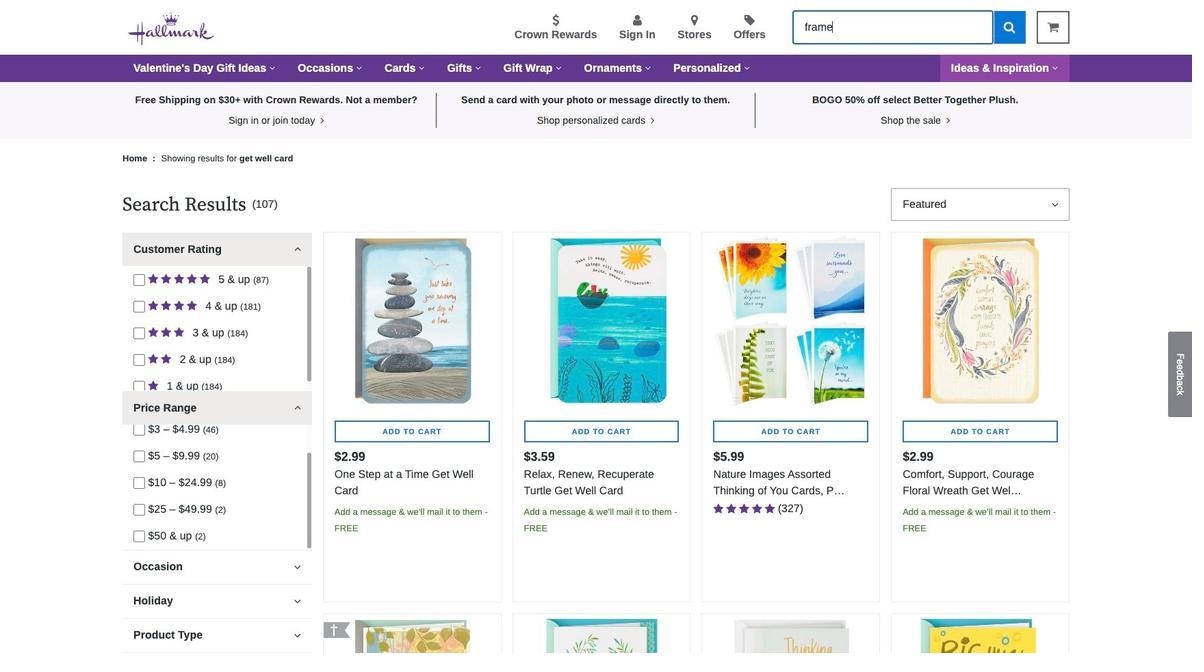 Task type: vqa. For each thing, say whether or not it's contained in the screenshot.
Remove image
no



Task type: locate. For each thing, give the bounding box(es) containing it.
0 horizontal spatial icon image
[[318, 115, 324, 125]]

2 horizontal spatial icon image
[[944, 115, 950, 125]]

article
[[323, 232, 502, 603], [512, 232, 691, 603], [702, 232, 881, 603], [891, 232, 1070, 603], [123, 233, 312, 400], [123, 389, 312, 550], [323, 614, 502, 654], [512, 614, 691, 654]]

watercolor leaves thinking of you card, image
[[703, 615, 880, 654], [703, 615, 880, 654]]

Search our products search field
[[793, 11, 993, 44]]

tab list
[[123, 233, 312, 654]]

None checkbox
[[133, 275, 145, 286], [133, 301, 145, 313], [133, 355, 145, 366], [133, 381, 145, 393], [133, 425, 145, 436], [133, 451, 145, 463], [133, 505, 145, 516], [133, 531, 145, 543], [133, 275, 145, 286], [133, 301, 145, 313], [133, 355, 145, 366], [133, 381, 145, 393], [133, 425, 145, 436], [133, 451, 145, 463], [133, 505, 145, 516], [133, 531, 145, 543]]

angle down image
[[294, 244, 301, 255], [294, 403, 301, 414], [294, 562, 301, 573], [294, 630, 301, 641]]

prayers for healing get well card, image
[[324, 615, 501, 654], [324, 615, 501, 654]]

menu
[[236, 12, 783, 43]]

tab
[[123, 233, 312, 266], [123, 391, 312, 425], [123, 550, 312, 584], [123, 585, 312, 618], [123, 619, 312, 652], [123, 653, 312, 654]]

one step at a time get well card, image
[[324, 233, 501, 410], [324, 233, 501, 410]]

section
[[123, 188, 312, 654]]

main content
[[0, 82, 1193, 654]]

None checkbox
[[133, 328, 145, 340], [133, 478, 145, 490], [133, 328, 145, 340], [133, 478, 145, 490]]

price range filters element
[[123, 389, 307, 550]]

comfort, support, courage floral wreath get well card, image
[[892, 233, 1069, 410], [892, 233, 1069, 410]]

3 angle down image from the top
[[294, 562, 301, 573]]

4 tab from the top
[[123, 585, 312, 618]]

menu inside "banner"
[[236, 12, 783, 43]]

1 horizontal spatial icon image
[[648, 115, 655, 125]]

big hugs, happy thoughts, good vibes get well card, image
[[892, 615, 1069, 654], [892, 615, 1069, 654]]

product list element
[[323, 232, 1070, 654]]

None search field
[[793, 11, 1026, 44]]

banner
[[0, 0, 1193, 82], [123, 193, 312, 217]]

shopping cart image
[[1048, 21, 1059, 34]]

menu bar
[[123, 55, 1070, 82]]

relax, renew, recuperate turtle get well card, image
[[513, 233, 690, 410], [513, 233, 690, 410]]

nature images assorted thinking of you cards, pack of 12, image
[[703, 233, 880, 410], [703, 233, 880, 410]]

3 tab from the top
[[123, 550, 312, 584]]

take it easy get well card, image
[[513, 615, 690, 654], [513, 615, 690, 654]]

1 icon image from the left
[[318, 115, 324, 125]]

icon image
[[318, 115, 324, 125], [648, 115, 655, 125], [944, 115, 950, 125]]

search image
[[1004, 21, 1016, 33]]



Task type: describe. For each thing, give the bounding box(es) containing it.
0 vertical spatial banner
[[0, 0, 1193, 82]]

2 icon image from the left
[[648, 115, 655, 125]]

customer rating filters element
[[123, 266, 307, 400]]

4 angle down image from the top
[[294, 630, 301, 641]]

angle down image
[[294, 596, 301, 607]]

1 vertical spatial banner
[[123, 193, 312, 217]]

3 icon image from the left
[[944, 115, 950, 125]]

1 tab from the top
[[123, 233, 312, 266]]

2 tab from the top
[[123, 391, 312, 425]]

2 angle down image from the top
[[294, 403, 301, 414]]

1 angle down image from the top
[[294, 244, 301, 255]]

hallmark image
[[128, 12, 214, 45]]

5 tab from the top
[[123, 619, 312, 652]]

6 tab from the top
[[123, 653, 312, 654]]



